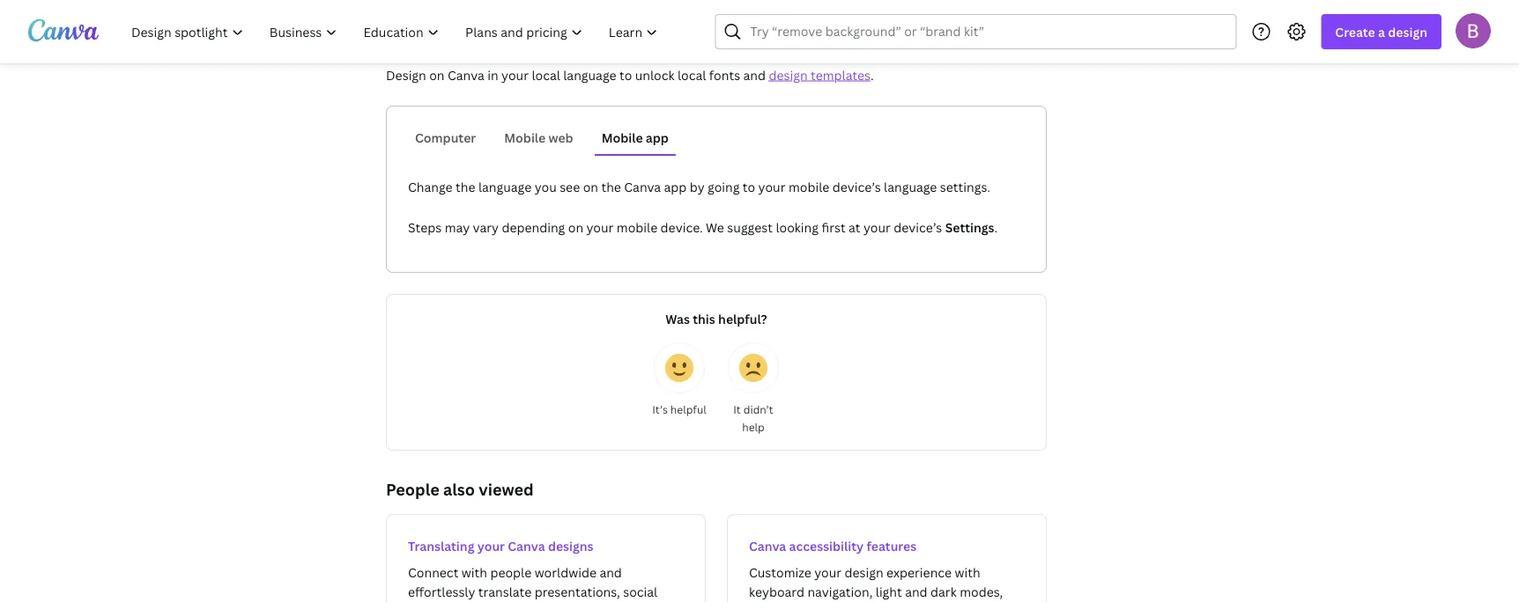 Task type: describe. For each thing, give the bounding box(es) containing it.
0 horizontal spatial mobile
[[617, 219, 658, 236]]

0 vertical spatial on
[[429, 67, 445, 83]]

your right depending on the top left of page
[[586, 219, 614, 236]]

features
[[867, 538, 917, 555]]

2 horizontal spatial language
[[884, 178, 937, 195]]

top level navigation element
[[120, 14, 673, 49]]

templates
[[811, 67, 871, 83]]

it
[[733, 402, 741, 417]]

people also viewed
[[386, 479, 534, 501]]

1 horizontal spatial to
[[743, 178, 755, 195]]

device's for mobile
[[832, 178, 881, 195]]

1 the from the left
[[456, 178, 475, 195]]

translating
[[408, 538, 474, 555]]

computer
[[415, 129, 476, 146]]

1 vertical spatial app
[[664, 178, 687, 195]]

2 the from the left
[[601, 178, 621, 195]]

help
[[742, 420, 765, 434]]

app inside button
[[646, 129, 669, 146]]

design inside "create a design" dropdown button
[[1388, 23, 1428, 40]]

going
[[708, 178, 740, 195]]

looking
[[776, 219, 819, 236]]

mobile for mobile web
[[504, 129, 546, 146]]

your inside "link"
[[477, 538, 505, 555]]

canva left the in
[[448, 67, 484, 83]]

first
[[822, 219, 846, 236]]

mobile app
[[602, 129, 669, 146]]

0 horizontal spatial to
[[619, 67, 632, 83]]

0 horizontal spatial language
[[478, 178, 532, 195]]

device's for your
[[894, 219, 942, 236]]

2 vertical spatial on
[[568, 219, 583, 236]]

1 horizontal spatial language
[[563, 67, 616, 83]]

web
[[549, 129, 573, 146]]

your right the in
[[501, 67, 529, 83]]

fonts
[[709, 67, 740, 83]]

people
[[386, 479, 440, 501]]

canva inside translating your canva designs "link"
[[508, 538, 545, 555]]

it's helpful
[[652, 402, 707, 417]]

it didn't help
[[733, 402, 773, 434]]

settings
[[945, 219, 994, 236]]

Try "remove background" or "brand kit" search field
[[750, 15, 1225, 48]]

computer button
[[408, 121, 483, 154]]

designs
[[548, 538, 594, 555]]

0 horizontal spatial .
[[871, 67, 874, 83]]

create a design button
[[1321, 14, 1442, 49]]

a
[[1378, 23, 1385, 40]]

by
[[690, 178, 705, 195]]

device.
[[661, 219, 703, 236]]

settings.
[[940, 178, 990, 195]]

design
[[386, 67, 426, 83]]

1 vertical spatial design
[[769, 67, 808, 83]]

1 local from the left
[[532, 67, 560, 83]]

create
[[1335, 23, 1375, 40]]



Task type: vqa. For each thing, say whether or not it's contained in the screenshot.
right mobile
yes



Task type: locate. For each thing, give the bounding box(es) containing it.
1 horizontal spatial mobile
[[602, 129, 643, 146]]

1 horizontal spatial design
[[1388, 23, 1428, 40]]

😔 image
[[739, 354, 768, 382]]

create a design
[[1335, 23, 1428, 40]]

1 vertical spatial mobile
[[617, 219, 658, 236]]

your right translating
[[477, 538, 505, 555]]

language left 'unlock'
[[563, 67, 616, 83]]

helpful?
[[718, 311, 767, 327]]

canva left the designs
[[508, 538, 545, 555]]

mobile left web
[[504, 129, 546, 146]]

steps may vary depending on your mobile device. we suggest looking first at your device's settings .
[[408, 219, 998, 236]]

see
[[560, 178, 580, 195]]

mobile
[[504, 129, 546, 146], [602, 129, 643, 146]]

on right see
[[583, 178, 598, 195]]

1 vertical spatial .
[[994, 219, 998, 236]]

mobile app button
[[594, 121, 676, 154]]

local right the in
[[532, 67, 560, 83]]

this
[[693, 311, 715, 327]]

design templates link
[[769, 67, 871, 83]]

0 horizontal spatial device's
[[832, 178, 881, 195]]

0 horizontal spatial the
[[456, 178, 475, 195]]

the
[[456, 178, 475, 195], [601, 178, 621, 195]]

canva
[[448, 67, 484, 83], [624, 178, 661, 195], [508, 538, 545, 555], [749, 538, 786, 555]]

design
[[1388, 23, 1428, 40], [769, 67, 808, 83]]

it's
[[652, 402, 668, 417]]

canva accessibility features link
[[727, 515, 1047, 603]]

bob builder image
[[1456, 13, 1491, 48]]

app
[[646, 129, 669, 146], [664, 178, 687, 195]]

0 horizontal spatial mobile
[[504, 129, 546, 146]]

canva left accessibility
[[749, 538, 786, 555]]

0 vertical spatial app
[[646, 129, 669, 146]]

1 horizontal spatial .
[[994, 219, 998, 236]]

canva accessibility features
[[749, 538, 917, 555]]

unlock
[[635, 67, 675, 83]]

0 vertical spatial .
[[871, 67, 874, 83]]

may
[[445, 219, 470, 236]]

we
[[706, 219, 724, 236]]

and
[[743, 67, 766, 83]]

mobile web button
[[497, 121, 580, 154]]

canva inside canva accessibility features link
[[749, 538, 786, 555]]

your
[[501, 67, 529, 83], [758, 178, 786, 195], [586, 219, 614, 236], [864, 219, 891, 236], [477, 538, 505, 555]]

.
[[871, 67, 874, 83], [994, 219, 998, 236]]

0 vertical spatial design
[[1388, 23, 1428, 40]]

language left you
[[478, 178, 532, 195]]

mobile left device.
[[617, 219, 658, 236]]

the right change
[[456, 178, 475, 195]]

accessibility
[[789, 538, 864, 555]]

was this helpful?
[[666, 311, 767, 327]]

to
[[619, 67, 632, 83], [743, 178, 755, 195]]

1 vertical spatial device's
[[894, 219, 942, 236]]

1 vertical spatial on
[[583, 178, 598, 195]]

change the language you see on the canva app by going to your mobile device's language settings.
[[408, 178, 990, 195]]

device's left settings
[[894, 219, 942, 236]]

🙂 image
[[665, 354, 693, 382]]

also
[[443, 479, 475, 501]]

was
[[666, 311, 690, 327]]

to right going
[[743, 178, 755, 195]]

design on canva in your local language to unlock local fonts and design templates .
[[386, 67, 874, 83]]

suggest
[[727, 219, 773, 236]]

translating your canva designs link
[[386, 515, 706, 603]]

to left 'unlock'
[[619, 67, 632, 83]]

at
[[849, 219, 861, 236]]

2 mobile from the left
[[602, 129, 643, 146]]

you
[[535, 178, 557, 195]]

your up suggest
[[758, 178, 786, 195]]

1 horizontal spatial local
[[678, 67, 706, 83]]

helpful
[[670, 402, 707, 417]]

mobile
[[789, 178, 829, 195], [617, 219, 658, 236]]

app down 'unlock'
[[646, 129, 669, 146]]

mobile web
[[504, 129, 573, 146]]

app left by
[[664, 178, 687, 195]]

local left fonts
[[678, 67, 706, 83]]

in
[[488, 67, 498, 83]]

0 horizontal spatial design
[[769, 67, 808, 83]]

2 local from the left
[[678, 67, 706, 83]]

device's
[[832, 178, 881, 195], [894, 219, 942, 236]]

your right at
[[864, 219, 891, 236]]

didn't
[[743, 402, 773, 417]]

design right and
[[769, 67, 808, 83]]

local
[[532, 67, 560, 83], [678, 67, 706, 83]]

steps
[[408, 219, 442, 236]]

mobile up "looking"
[[789, 178, 829, 195]]

0 vertical spatial to
[[619, 67, 632, 83]]

viewed
[[479, 479, 534, 501]]

language left settings.
[[884, 178, 937, 195]]

the right see
[[601, 178, 621, 195]]

on right the design
[[429, 67, 445, 83]]

mobile for mobile app
[[602, 129, 643, 146]]

1 mobile from the left
[[504, 129, 546, 146]]

language
[[563, 67, 616, 83], [478, 178, 532, 195], [884, 178, 937, 195]]

1 horizontal spatial mobile
[[789, 178, 829, 195]]

depending
[[502, 219, 565, 236]]

device's up at
[[832, 178, 881, 195]]

change
[[408, 178, 453, 195]]

vary
[[473, 219, 499, 236]]

on down see
[[568, 219, 583, 236]]

design right a
[[1388, 23, 1428, 40]]

0 vertical spatial device's
[[832, 178, 881, 195]]

1 horizontal spatial the
[[601, 178, 621, 195]]

canva down mobile app at top left
[[624, 178, 661, 195]]

1 vertical spatial to
[[743, 178, 755, 195]]

translating your canva designs
[[408, 538, 594, 555]]

mobile right web
[[602, 129, 643, 146]]

on
[[429, 67, 445, 83], [583, 178, 598, 195], [568, 219, 583, 236]]

1 horizontal spatial device's
[[894, 219, 942, 236]]

0 horizontal spatial local
[[532, 67, 560, 83]]

0 vertical spatial mobile
[[789, 178, 829, 195]]



